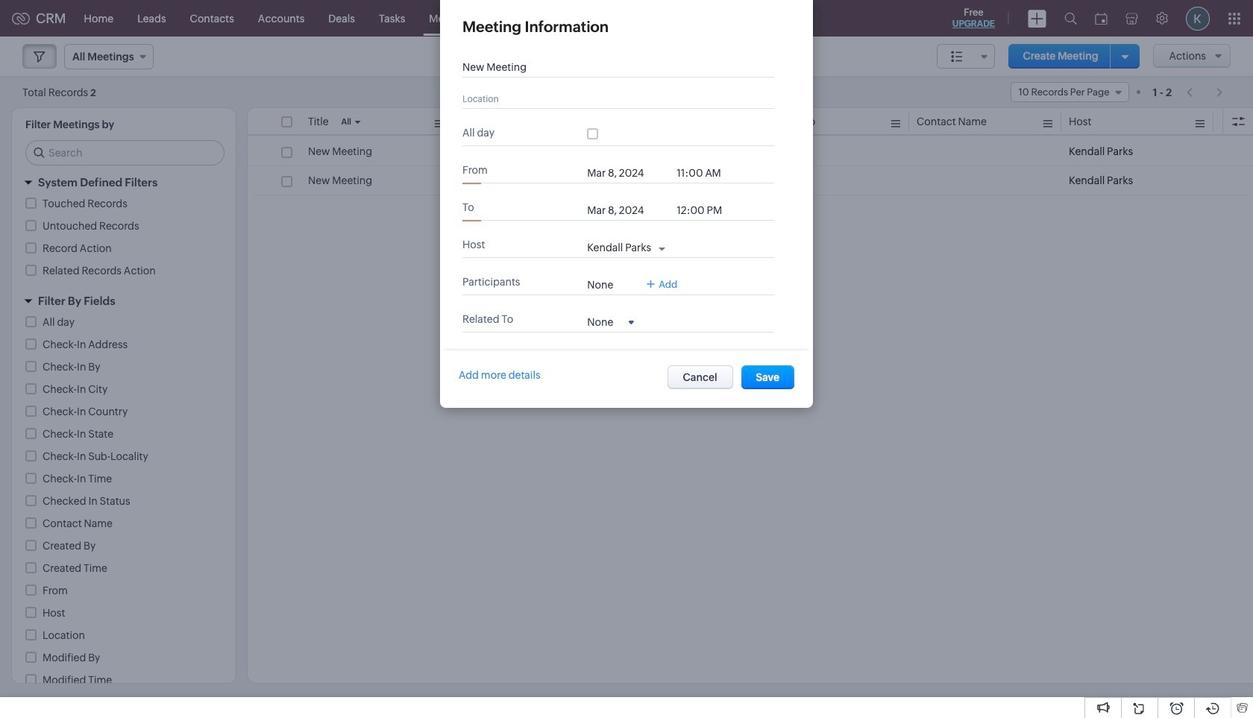 Task type: describe. For each thing, give the bounding box(es) containing it.
hh:mm a text field
[[677, 204, 737, 216]]

logo image
[[12, 12, 30, 24]]

Title text field
[[463, 61, 761, 73]]

calendar image
[[1096, 12, 1108, 24]]

search image
[[1065, 12, 1078, 25]]

profile element
[[1178, 0, 1220, 36]]

create menu element
[[1019, 0, 1056, 36]]

Search text field
[[26, 141, 224, 165]]

Location text field
[[463, 93, 761, 104]]

hh:mm a text field
[[677, 167, 737, 179]]



Task type: vqa. For each thing, say whether or not it's contained in the screenshot.
Search 'element'
yes



Task type: locate. For each thing, give the bounding box(es) containing it.
1 vertical spatial mmm d, yyyy text field
[[588, 204, 670, 216]]

navigation
[[1180, 81, 1231, 103]]

profile image
[[1187, 6, 1211, 30]]

mmm d, yyyy text field for hh:mm a text box at the top right of the page
[[588, 167, 670, 179]]

1 mmm d, yyyy text field from the top
[[588, 167, 670, 179]]

mmm d, yyyy text field
[[588, 167, 670, 179], [588, 204, 670, 216]]

0 vertical spatial mmm d, yyyy text field
[[588, 167, 670, 179]]

mmm d, yyyy text field for hh:mm a text field
[[588, 204, 670, 216]]

None button
[[668, 366, 733, 390], [742, 366, 795, 390], [668, 366, 733, 390], [742, 366, 795, 390]]

create menu image
[[1028, 9, 1047, 27]]

row group
[[248, 137, 1254, 196]]

None field
[[588, 315, 635, 328]]

2 mmm d, yyyy text field from the top
[[588, 204, 670, 216]]

search element
[[1056, 0, 1087, 37]]



